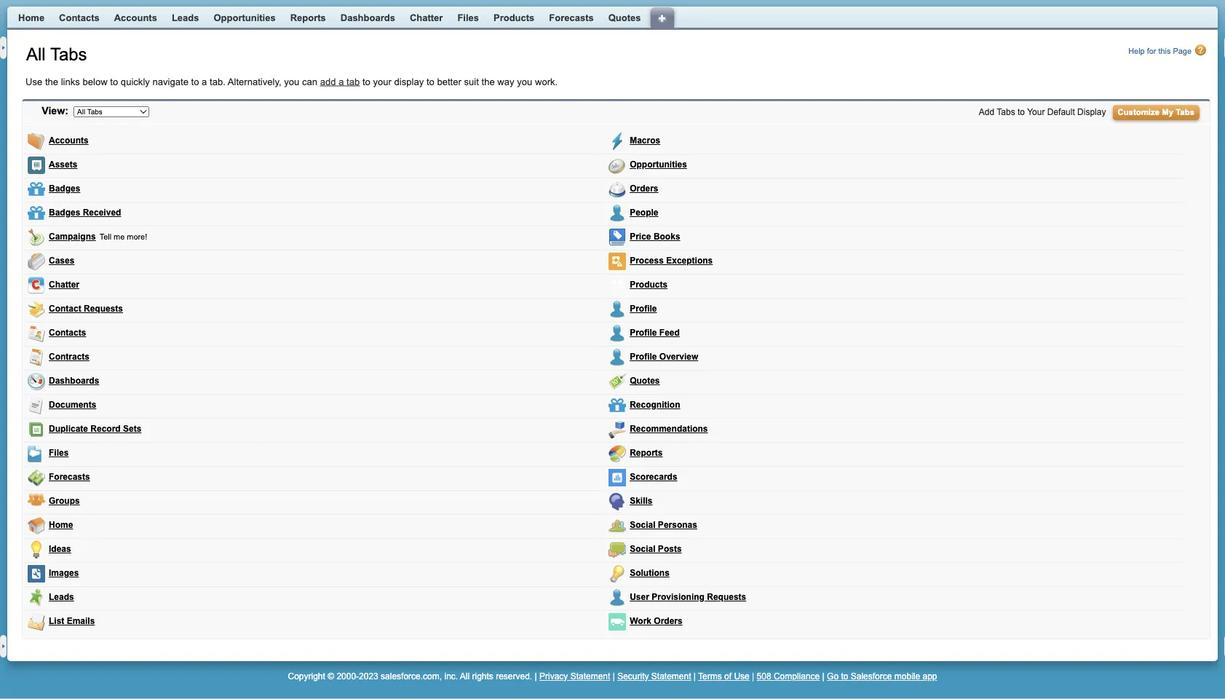 Task type: describe. For each thing, give the bounding box(es) containing it.
salesforce.com,
[[381, 672, 442, 682]]

terms
[[698, 672, 722, 682]]

social personas link
[[609, 517, 698, 535]]

0 horizontal spatial forecasts link
[[28, 469, 90, 487]]

security
[[618, 672, 649, 682]]

1 vertical spatial contacts link
[[28, 325, 86, 343]]

contracts image
[[28, 349, 49, 367]]

1 vertical spatial all
[[460, 672, 470, 682]]

home image
[[28, 517, 49, 535]]

go
[[827, 672, 839, 682]]

profile overview image
[[609, 349, 630, 367]]

add
[[320, 76, 336, 87]]

1 horizontal spatial products link
[[609, 277, 668, 295]]

contacts image
[[28, 325, 49, 343]]

files image
[[28, 445, 49, 463]]

recommendations image
[[609, 421, 630, 439]]

1 vertical spatial home
[[49, 520, 73, 530]]

1 vertical spatial quotes link
[[609, 373, 660, 391]]

products image
[[609, 277, 630, 295]]

people link
[[609, 205, 659, 222]]

scorecards
[[630, 472, 678, 482]]

add
[[979, 107, 995, 117]]

2 a from the left
[[339, 76, 344, 87]]

assets link
[[28, 157, 77, 174]]

display
[[394, 76, 424, 87]]

opportunities image
[[609, 157, 630, 174]]

orders image
[[609, 181, 630, 198]]

social posts link
[[609, 541, 682, 559]]

badges for badges received
[[49, 208, 80, 218]]

way
[[498, 76, 515, 87]]

2 you from the left
[[517, 76, 533, 87]]

2 the from the left
[[482, 76, 495, 87]]

reserved.
[[496, 672, 532, 682]]

copyright
[[288, 672, 325, 682]]

list emails image
[[28, 614, 49, 631]]

macros image
[[609, 133, 630, 150]]

4 | from the left
[[752, 672, 755, 682]]

duplicate record sets link
[[28, 421, 142, 439]]

list
[[49, 616, 64, 626]]

security statement link
[[618, 672, 691, 682]]

1 vertical spatial chatter link
[[28, 277, 79, 295]]

508 compliance link
[[757, 672, 820, 682]]

more!
[[127, 233, 147, 242]]

1 vertical spatial quotes
[[630, 376, 660, 386]]

for
[[1147, 47, 1157, 56]]

work orders image
[[609, 614, 630, 631]]

recognition image
[[609, 397, 630, 415]]

user provisioning requests image
[[609, 590, 630, 607]]

contact requests
[[49, 304, 123, 314]]

recognition link
[[609, 397, 681, 415]]

1 horizontal spatial forecasts link
[[549, 12, 594, 23]]

orders link
[[609, 181, 659, 198]]

documents link
[[28, 397, 96, 415]]

social posts
[[630, 544, 682, 554]]

badges image
[[28, 181, 49, 198]]

below
[[83, 76, 108, 87]]

2000-
[[337, 672, 359, 682]]

cases link
[[28, 253, 75, 271]]

badges for badges
[[49, 184, 80, 194]]

0 vertical spatial products
[[494, 12, 535, 23]]

accounts image
[[28, 133, 49, 150]]

opportunities inside 'link'
[[630, 160, 687, 170]]

privacy
[[540, 672, 568, 682]]

me
[[114, 233, 125, 242]]

0 vertical spatial accounts
[[114, 12, 157, 23]]

2 | from the left
[[613, 672, 615, 682]]

list emails
[[49, 616, 95, 626]]

to left tab.
[[191, 76, 199, 87]]

1 horizontal spatial reports
[[630, 448, 663, 458]]

508
[[757, 672, 772, 682]]

work
[[630, 616, 652, 626]]

1 statement from the left
[[571, 672, 611, 682]]

profile feed image
[[609, 325, 630, 343]]

1 vertical spatial accounts link
[[28, 133, 89, 150]]

0 vertical spatial files
[[458, 12, 479, 23]]

badges received image
[[28, 205, 49, 222]]

3 | from the left
[[694, 672, 696, 682]]

badges received link
[[28, 205, 121, 222]]

1 vertical spatial use
[[734, 672, 750, 682]]

profile overview
[[630, 352, 699, 362]]

2023
[[359, 672, 379, 682]]

images link
[[28, 565, 79, 583]]

home link for the top the contacts link
[[18, 12, 45, 23]]

social personas
[[630, 520, 698, 530]]

groups image
[[28, 493, 49, 511]]

1 horizontal spatial products
[[630, 280, 668, 290]]

0 vertical spatial dashboards
[[341, 12, 395, 23]]

scorecards image
[[609, 469, 630, 487]]

posts
[[658, 544, 682, 554]]

1 a from the left
[[202, 76, 207, 87]]

list emails link
[[28, 614, 95, 631]]

add tabs to your default display
[[979, 107, 1107, 117]]

help
[[1129, 47, 1145, 56]]

add a tab link
[[320, 76, 360, 87]]

groups link
[[28, 493, 80, 511]]

contracts link
[[28, 349, 90, 367]]

process exceptions link
[[609, 253, 713, 271]]

alternatively,
[[228, 76, 282, 87]]

0 horizontal spatial files link
[[28, 445, 69, 463]]

user provisioning requests link
[[609, 590, 747, 607]]

suit
[[464, 76, 479, 87]]

exceptions
[[667, 256, 713, 266]]

received
[[83, 208, 121, 218]]

1 horizontal spatial chatter
[[410, 12, 443, 23]]

contact
[[49, 304, 81, 314]]

quickly
[[121, 76, 150, 87]]

1 you from the left
[[284, 76, 300, 87]]

0 horizontal spatial leads
[[49, 592, 74, 602]]

1 vertical spatial contacts
[[49, 328, 86, 338]]

profile feed link
[[609, 325, 680, 343]]

price
[[630, 232, 651, 242]]

provisioning
[[652, 592, 705, 602]]

ideas image
[[28, 541, 49, 559]]

work orders link
[[609, 614, 683, 631]]

leads image
[[28, 590, 49, 607]]

app
[[923, 672, 938, 682]]

social for social posts
[[630, 544, 656, 554]]

duplicate record sets
[[49, 424, 142, 434]]

dashboards image
[[28, 373, 49, 391]]

campaigns image
[[28, 229, 49, 247]]

mobile
[[895, 672, 921, 682]]

all tabs image
[[658, 14, 667, 23]]

profile image
[[609, 301, 630, 319]]

help for this page link
[[1129, 45, 1207, 56]]

1 vertical spatial reports link
[[609, 445, 663, 463]]



Task type: locate. For each thing, give the bounding box(es) containing it.
contact requests image
[[28, 301, 49, 319]]

forecasts image
[[28, 469, 49, 487]]

chatter link up display at the top left of page
[[410, 12, 443, 23]]

orders down user provisioning requests link
[[654, 616, 683, 626]]

cases image
[[28, 253, 49, 271]]

badges
[[49, 184, 80, 194], [49, 208, 80, 218]]

home link
[[18, 12, 45, 23], [28, 517, 73, 535]]

files down duplicate
[[49, 448, 69, 458]]

0 horizontal spatial dashboards
[[49, 376, 99, 386]]

leads down images
[[49, 592, 74, 602]]

to
[[110, 76, 118, 87], [191, 76, 199, 87], [363, 76, 371, 87], [427, 76, 435, 87], [1018, 107, 1025, 117], [841, 672, 849, 682]]

solutions link
[[609, 565, 670, 583]]

reports link up scorecards link
[[609, 445, 663, 463]]

skills
[[630, 496, 653, 506]]

0 vertical spatial files link
[[458, 12, 479, 23]]

solutions
[[630, 568, 670, 578]]

dashboards link up your
[[341, 12, 395, 23]]

1 vertical spatial leads link
[[28, 590, 74, 607]]

0 horizontal spatial chatter
[[49, 280, 79, 290]]

1 vertical spatial dashboards link
[[28, 373, 99, 391]]

user
[[630, 592, 650, 602]]

documents image
[[28, 397, 49, 415]]

forecasts
[[549, 12, 594, 23], [49, 472, 90, 482]]

1 vertical spatial tabs
[[997, 107, 1016, 117]]

1 horizontal spatial the
[[482, 76, 495, 87]]

products link up way
[[494, 12, 535, 23]]

1 profile from the top
[[630, 304, 657, 314]]

0 vertical spatial leads
[[172, 12, 199, 23]]

home up the all tabs
[[18, 12, 45, 23]]

tell me more! link
[[96, 233, 147, 242]]

the
[[45, 76, 58, 87], [482, 76, 495, 87]]

opportunities down the macros
[[630, 160, 687, 170]]

0 horizontal spatial leads link
[[28, 590, 74, 607]]

your
[[373, 76, 392, 87]]

to right below
[[110, 76, 118, 87]]

assets image
[[28, 157, 49, 174]]

reports up 'scorecards'
[[630, 448, 663, 458]]

0 vertical spatial use
[[25, 76, 42, 87]]

1 badges from the top
[[49, 184, 80, 194]]

0 vertical spatial quotes
[[609, 12, 641, 23]]

0 horizontal spatial home
[[18, 12, 45, 23]]

you left can
[[284, 76, 300, 87]]

the right suit
[[482, 76, 495, 87]]

display
[[1078, 107, 1107, 117]]

home link for social personas link
[[28, 517, 73, 535]]

reports up can
[[290, 12, 326, 23]]

files link
[[458, 12, 479, 23], [28, 445, 69, 463]]

people image
[[609, 205, 630, 222]]

0 vertical spatial reports link
[[290, 12, 326, 23]]

0 horizontal spatial reports link
[[290, 12, 326, 23]]

images
[[49, 568, 79, 578]]

profile for profile
[[630, 304, 657, 314]]

quotes image
[[609, 373, 630, 391]]

badges received
[[49, 208, 121, 218]]

duplicate
[[49, 424, 88, 434]]

0 vertical spatial home link
[[18, 12, 45, 23]]

privacy statement link
[[540, 672, 611, 682]]

1 horizontal spatial requests
[[707, 592, 747, 602]]

you right way
[[517, 76, 533, 87]]

help for this page
[[1129, 47, 1192, 56]]

0 horizontal spatial products link
[[494, 12, 535, 23]]

1 horizontal spatial opportunities link
[[609, 157, 687, 174]]

products link
[[494, 12, 535, 23], [609, 277, 668, 295]]

orders inside work orders link
[[654, 616, 683, 626]]

1 horizontal spatial chatter link
[[410, 12, 443, 23]]

opportunities link up alternatively,
[[214, 12, 276, 23]]

profile feed
[[630, 328, 680, 338]]

1 horizontal spatial all
[[460, 672, 470, 682]]

inc.
[[445, 672, 458, 682]]

1 vertical spatial files
[[49, 448, 69, 458]]

dashboards
[[341, 12, 395, 23], [49, 376, 99, 386]]

social for social personas
[[630, 520, 656, 530]]

dashboards up documents
[[49, 376, 99, 386]]

requests
[[84, 304, 123, 314], [707, 592, 747, 602]]

use down the all tabs
[[25, 76, 42, 87]]

assets
[[49, 160, 77, 170]]

files link up suit
[[458, 12, 479, 23]]

tab.
[[210, 76, 226, 87]]

1 vertical spatial chatter
[[49, 280, 79, 290]]

profile for profile feed
[[630, 328, 657, 338]]

statement
[[571, 672, 611, 682], [652, 672, 691, 682]]

0 vertical spatial opportunities link
[[214, 12, 276, 23]]

files up suit
[[458, 12, 479, 23]]

tabs for all
[[50, 45, 87, 64]]

products down process
[[630, 280, 668, 290]]

0 horizontal spatial requests
[[84, 304, 123, 314]]

3 profile from the top
[[630, 352, 657, 362]]

0 vertical spatial orders
[[630, 184, 659, 194]]

dashboards up your
[[341, 12, 395, 23]]

0 horizontal spatial files
[[49, 448, 69, 458]]

0 vertical spatial accounts link
[[114, 12, 157, 23]]

0 vertical spatial quotes link
[[609, 12, 641, 23]]

0 horizontal spatial opportunities link
[[214, 12, 276, 23]]

profile overview link
[[609, 349, 699, 367]]

ideas link
[[28, 541, 71, 559]]

home up ideas
[[49, 520, 73, 530]]

| left security
[[613, 672, 615, 682]]

1 vertical spatial profile
[[630, 328, 657, 338]]

social posts image
[[609, 541, 630, 559]]

profile up profile feed link
[[630, 304, 657, 314]]

statement right security
[[652, 672, 691, 682]]

documents
[[49, 400, 96, 410]]

links
[[61, 76, 80, 87]]

forecasts link up the groups on the bottom of the page
[[28, 469, 90, 487]]

accounts up assets
[[49, 136, 89, 146]]

1 horizontal spatial you
[[517, 76, 533, 87]]

leads
[[172, 12, 199, 23], [49, 592, 74, 602]]

1 vertical spatial forecasts
[[49, 472, 90, 482]]

badges inside "link"
[[49, 184, 80, 194]]

tab
[[347, 76, 360, 87]]

0 vertical spatial badges
[[49, 184, 80, 194]]

chatter up contact
[[49, 280, 79, 290]]

duplicate record sets image
[[28, 421, 49, 439]]

quotes link left all tabs image
[[609, 12, 641, 23]]

quotes left all tabs image
[[609, 12, 641, 23]]

price books image
[[609, 229, 630, 247]]

1 vertical spatial products
[[630, 280, 668, 290]]

leads up navigate in the top of the page
[[172, 12, 199, 23]]

overview
[[660, 352, 699, 362]]

1 vertical spatial orders
[[654, 616, 683, 626]]

chatter image
[[28, 277, 49, 295]]

requests inside contact requests link
[[84, 304, 123, 314]]

contacts link up the all tabs
[[59, 12, 100, 23]]

process exceptions image
[[609, 253, 630, 271]]

profile
[[630, 304, 657, 314], [630, 328, 657, 338], [630, 352, 657, 362]]

| left "terms"
[[694, 672, 696, 682]]

macros link
[[609, 133, 661, 150]]

1 vertical spatial forecasts link
[[28, 469, 90, 487]]

tabs for add
[[997, 107, 1016, 117]]

requests right the provisioning
[[707, 592, 747, 602]]

chatter link down cases link
[[28, 277, 79, 295]]

macros
[[630, 136, 661, 146]]

a left tab
[[339, 76, 344, 87]]

scorecards link
[[609, 469, 678, 487]]

1 horizontal spatial opportunities
[[630, 160, 687, 170]]

price books
[[630, 232, 681, 242]]

0 horizontal spatial forecasts
[[49, 472, 90, 482]]

skills image
[[609, 493, 630, 511]]

home link up ideas link
[[28, 517, 73, 535]]

campaigns
[[49, 232, 96, 242]]

1 horizontal spatial accounts link
[[114, 12, 157, 23]]

process exceptions
[[630, 256, 713, 266]]

1 the from the left
[[45, 76, 58, 87]]

quotes down profile overview link
[[630, 376, 660, 386]]

the left the links
[[45, 76, 58, 87]]

accounts link up assets
[[28, 133, 89, 150]]

to right the go
[[841, 672, 849, 682]]

tell
[[100, 233, 111, 242]]

work.
[[535, 76, 558, 87]]

0 vertical spatial contacts
[[59, 12, 100, 23]]

0 vertical spatial opportunities
[[214, 12, 276, 23]]

1 horizontal spatial dashboards link
[[341, 12, 395, 23]]

accounts up quickly
[[114, 12, 157, 23]]

0 horizontal spatial use
[[25, 76, 42, 87]]

better
[[437, 76, 462, 87]]

forecasts up work.
[[549, 12, 594, 23]]

0 horizontal spatial tabs
[[50, 45, 87, 64]]

leads link up navigate in the top of the page
[[172, 12, 199, 23]]

0 vertical spatial contacts link
[[59, 12, 100, 23]]

profile for profile overview
[[630, 352, 657, 362]]

all up view:
[[26, 45, 46, 64]]

2 social from the top
[[630, 544, 656, 554]]

copyright © 2000-2023 salesforce.com, inc. all rights reserved. | privacy statement | security statement | terms of use | 508 compliance | go to salesforce mobile app
[[288, 672, 938, 682]]

profile link
[[609, 301, 657, 319]]

1 horizontal spatial statement
[[652, 672, 691, 682]]

forecasts link up work.
[[549, 12, 594, 23]]

0 vertical spatial products link
[[494, 12, 535, 23]]

tabs right add
[[997, 107, 1016, 117]]

2 statement from the left
[[652, 672, 691, 682]]

0 vertical spatial dashboards link
[[341, 12, 395, 23]]

| left the go
[[823, 672, 825, 682]]

quotes link up recognition link at the bottom of the page
[[609, 373, 660, 391]]

| left 508
[[752, 672, 755, 682]]

contacts up the all tabs
[[59, 12, 100, 23]]

your
[[1028, 107, 1045, 117]]

sets
[[123, 424, 142, 434]]

badges link
[[28, 181, 80, 198]]

opportunities link down the macros
[[609, 157, 687, 174]]

0 horizontal spatial the
[[45, 76, 58, 87]]

0 horizontal spatial dashboards link
[[28, 373, 99, 391]]

contacts link up contracts link
[[28, 325, 86, 343]]

social down the skills at the bottom right
[[630, 520, 656, 530]]

2 vertical spatial profile
[[630, 352, 657, 362]]

recommendations
[[630, 424, 708, 434]]

1 horizontal spatial files link
[[458, 12, 479, 23]]

1 vertical spatial dashboards
[[49, 376, 99, 386]]

0 vertical spatial chatter
[[410, 12, 443, 23]]

1 | from the left
[[535, 672, 537, 682]]

1 vertical spatial opportunities
[[630, 160, 687, 170]]

0 vertical spatial all
[[26, 45, 46, 64]]

tabs up the links
[[50, 45, 87, 64]]

a left tab.
[[202, 76, 207, 87]]

1 horizontal spatial forecasts
[[549, 12, 594, 23]]

of
[[725, 672, 732, 682]]

home link up the all tabs
[[18, 12, 45, 23]]

0 vertical spatial tabs
[[50, 45, 87, 64]]

opportunities link
[[214, 12, 276, 23], [609, 157, 687, 174]]

leads link up list
[[28, 590, 74, 607]]

rights
[[472, 672, 494, 682]]

1 horizontal spatial use
[[734, 672, 750, 682]]

go to salesforce mobile app link
[[827, 672, 938, 682]]

all tabs
[[26, 45, 87, 64]]

0 horizontal spatial a
[[202, 76, 207, 87]]

requests inside user provisioning requests link
[[707, 592, 747, 602]]

0 horizontal spatial statement
[[571, 672, 611, 682]]

orders inside 'orders' link
[[630, 184, 659, 194]]

use the links below to quickly navigate to a tab.  alternatively, you can add a tab to your display to better suit the way you work.
[[25, 76, 558, 87]]

images image
[[28, 565, 49, 583]]

0 horizontal spatial chatter link
[[28, 277, 79, 295]]

orders up people
[[630, 184, 659, 194]]

groups
[[49, 496, 80, 506]]

0 horizontal spatial all
[[26, 45, 46, 64]]

social personas image
[[609, 517, 630, 535]]

profile down the profile link
[[630, 328, 657, 338]]

0 vertical spatial forecasts link
[[549, 12, 594, 23]]

0 horizontal spatial accounts
[[49, 136, 89, 146]]

products up way
[[494, 12, 535, 23]]

products link up the profile link
[[609, 277, 668, 295]]

default
[[1048, 107, 1075, 117]]

accounts link
[[114, 12, 157, 23], [28, 133, 89, 150]]

1 horizontal spatial accounts
[[114, 12, 157, 23]]

1 horizontal spatial leads
[[172, 12, 199, 23]]

page
[[1174, 47, 1192, 56]]

badges up campaigns link
[[49, 208, 80, 218]]

statement right privacy
[[571, 672, 611, 682]]

process
[[630, 256, 664, 266]]

campaigns link
[[28, 229, 96, 247]]

profile down profile feed link
[[630, 352, 657, 362]]

0 horizontal spatial reports
[[290, 12, 326, 23]]

0 horizontal spatial accounts link
[[28, 133, 89, 150]]

navigate
[[153, 76, 189, 87]]

forecasts up the groups on the bottom of the page
[[49, 472, 90, 482]]

tell me more!
[[100, 233, 147, 242]]

1 vertical spatial products link
[[609, 277, 668, 295]]

terms of use link
[[698, 672, 750, 682]]

0 horizontal spatial opportunities
[[214, 12, 276, 23]]

reports image
[[609, 445, 630, 463]]

solutions image
[[609, 565, 630, 583]]

salesforce
[[851, 672, 892, 682]]

compliance
[[774, 672, 820, 682]]

opportunities up alternatively,
[[214, 12, 276, 23]]

social up solutions
[[630, 544, 656, 554]]

accounts link up quickly
[[114, 12, 157, 23]]

badges down assets
[[49, 184, 80, 194]]

contacts up the contracts
[[49, 328, 86, 338]]

accounts inside accounts link
[[49, 136, 89, 146]]

1 vertical spatial badges
[[49, 208, 80, 218]]

to left your
[[1018, 107, 1025, 117]]

| left privacy
[[535, 672, 537, 682]]

0 horizontal spatial products
[[494, 12, 535, 23]]

contact requests link
[[28, 301, 123, 319]]

files link up forecasts icon at bottom left
[[28, 445, 69, 463]]

to right tab
[[363, 76, 371, 87]]

contracts
[[49, 352, 90, 362]]

recommendations link
[[609, 421, 708, 439]]

1 horizontal spatial tabs
[[997, 107, 1016, 117]]

to left better
[[427, 76, 435, 87]]

quotes
[[609, 12, 641, 23], [630, 376, 660, 386]]

1 social from the top
[[630, 520, 656, 530]]

use right of
[[734, 672, 750, 682]]

1 horizontal spatial a
[[339, 76, 344, 87]]

|
[[535, 672, 537, 682], [613, 672, 615, 682], [694, 672, 696, 682], [752, 672, 755, 682], [823, 672, 825, 682]]

all right inc. at bottom left
[[460, 672, 470, 682]]

chatter up display at the top left of page
[[410, 12, 443, 23]]

this
[[1159, 47, 1171, 56]]

2 badges from the top
[[49, 208, 80, 218]]

1 vertical spatial opportunities link
[[609, 157, 687, 174]]

0 vertical spatial home
[[18, 12, 45, 23]]

products
[[494, 12, 535, 23], [630, 280, 668, 290]]

reports link up can
[[290, 12, 326, 23]]

0 vertical spatial reports
[[290, 12, 326, 23]]

None button
[[1113, 105, 1200, 121]]

1 vertical spatial social
[[630, 544, 656, 554]]

1 horizontal spatial leads link
[[172, 12, 199, 23]]

0 vertical spatial leads link
[[172, 12, 199, 23]]

1 vertical spatial leads
[[49, 592, 74, 602]]

5 | from the left
[[823, 672, 825, 682]]

0 vertical spatial forecasts
[[549, 12, 594, 23]]

requests right contact
[[84, 304, 123, 314]]

2 profile from the top
[[630, 328, 657, 338]]

feed
[[660, 328, 680, 338]]

dashboards link up documents link
[[28, 373, 99, 391]]

0 vertical spatial profile
[[630, 304, 657, 314]]

recognition
[[630, 400, 681, 410]]

ideas
[[49, 544, 71, 554]]

0 vertical spatial chatter link
[[410, 12, 443, 23]]



Task type: vqa. For each thing, say whether or not it's contained in the screenshot.
Report related to Select Report Types to Hide
no



